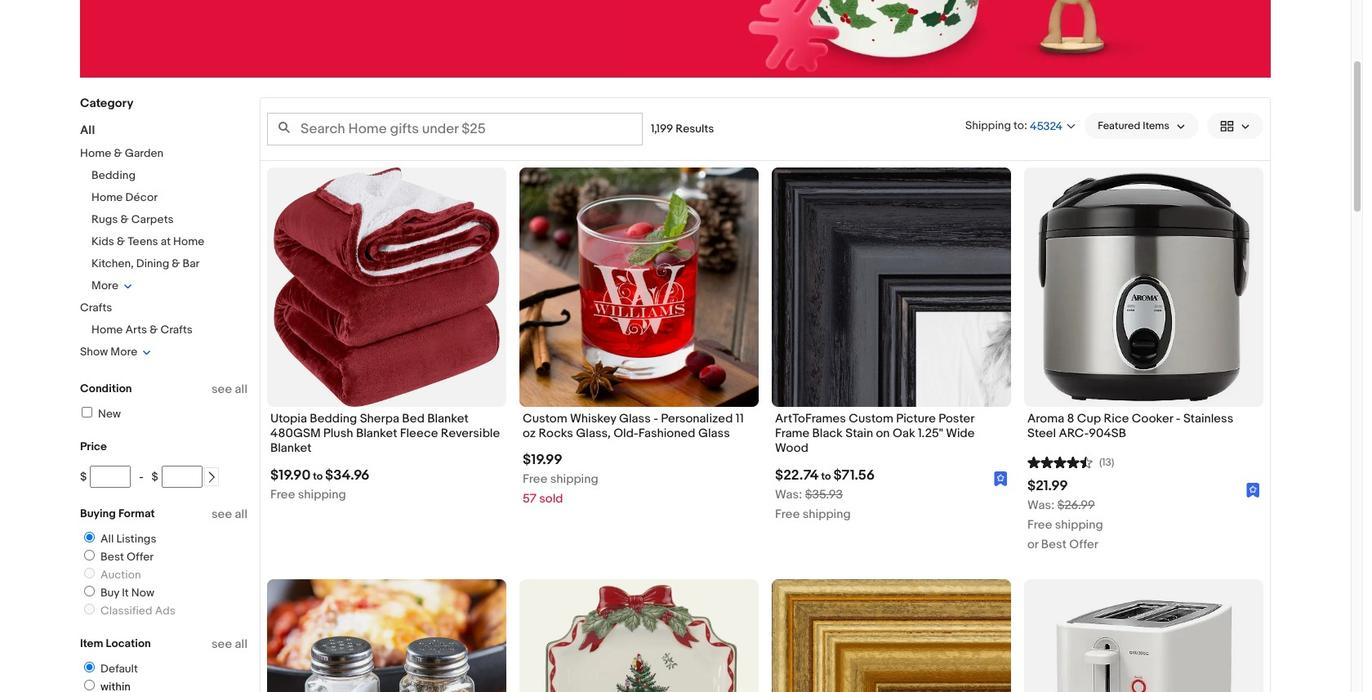 Task type: locate. For each thing, give the bounding box(es) containing it.
cooker
[[1132, 411, 1174, 427]]

shipping inside $19.99 free shipping 57 sold
[[551, 472, 599, 487]]

bedding down home & garden
[[92, 168, 136, 182]]

location
[[106, 637, 151, 651]]

buy it now link
[[78, 586, 158, 600]]

1 horizontal spatial bedding
[[310, 411, 357, 427]]

home up the show more
[[92, 323, 123, 337]]

was:
[[776, 487, 803, 502], [1028, 498, 1055, 514]]

$19.99
[[523, 452, 563, 469]]

kitchen, dining & bar link
[[92, 257, 200, 271]]

offer
[[1070, 537, 1099, 553], [127, 550, 154, 564]]

[object undefined] image for $22.74
[[995, 471, 1008, 486]]

1 see all button from the top
[[212, 382, 248, 397]]

classified ads
[[101, 604, 176, 618]]

was: for was: $35.93 free shipping
[[776, 487, 803, 502]]

Auction radio
[[84, 568, 95, 579]]

auction link
[[78, 568, 144, 582]]

to inside $22.74 to $71.56
[[822, 470, 832, 483]]

teens
[[128, 235, 158, 248]]

shipping
[[966, 118, 1012, 132]]

crafts down more button
[[80, 301, 112, 315]]

blanket up $19.90
[[271, 441, 312, 456]]

- right minimum value text box
[[139, 470, 144, 484]]

listings
[[117, 532, 156, 546]]

1 see all from the top
[[212, 382, 248, 397]]

best offer link
[[78, 550, 157, 564]]

see all button for item location
[[212, 637, 248, 652]]

see all for item location
[[212, 637, 248, 652]]

0 horizontal spatial was:
[[776, 487, 803, 502]]

2 $ from the left
[[152, 470, 158, 484]]

free
[[523, 472, 548, 487], [271, 487, 295, 502], [776, 506, 800, 522], [1028, 518, 1053, 533]]

2 horizontal spatial to
[[1014, 118, 1025, 132]]

to for :
[[1014, 118, 1025, 132]]

$ for maximum value "text box"
[[152, 470, 158, 484]]

see for condition
[[212, 382, 232, 397]]

3 see all button from the top
[[212, 637, 248, 652]]

new
[[98, 407, 121, 421]]

old-
[[614, 426, 639, 441]]

0 horizontal spatial best
[[101, 550, 124, 564]]

2 horizontal spatial -
[[1177, 411, 1181, 427]]

free up "or"
[[1028, 518, 1053, 533]]

offer down $26.99
[[1070, 537, 1099, 553]]

1 horizontal spatial crafts
[[161, 323, 193, 337]]

all
[[235, 382, 248, 397], [235, 507, 248, 522], [235, 637, 248, 652]]

more down arts
[[111, 345, 137, 359]]

glass
[[619, 411, 651, 427], [699, 426, 730, 441]]

$22.74
[[776, 467, 819, 483]]

free inside was: $35.93 free shipping
[[776, 506, 800, 522]]

frame
[[776, 426, 810, 441]]

see all button for condition
[[212, 382, 248, 397]]

shipping down the $35.93
[[803, 506, 851, 522]]

cup
[[1078, 411, 1102, 427]]

classified ads link
[[78, 604, 179, 618]]

1 custom from the left
[[523, 411, 568, 427]]

8
[[1068, 411, 1075, 427]]

[object undefined] image for $21.99
[[1247, 483, 1261, 497]]

to up the $35.93
[[822, 470, 832, 483]]

Minimum Value text field
[[90, 466, 131, 488]]

0 vertical spatial see all
[[212, 382, 248, 397]]

$ left minimum value text box
[[80, 470, 87, 484]]

2 custom from the left
[[849, 411, 894, 427]]

best up auction link
[[101, 550, 124, 564]]

home décor link
[[92, 190, 158, 204]]

0 horizontal spatial $
[[80, 470, 87, 484]]

1 horizontal spatial [object undefined] image
[[1247, 482, 1261, 497]]

0 horizontal spatial offer
[[127, 550, 154, 564]]

was: down $21.99
[[1028, 498, 1055, 514]]

to inside shipping to : 45324
[[1014, 118, 1025, 132]]

arc-
[[1060, 426, 1090, 441]]

0 horizontal spatial custom
[[523, 411, 568, 427]]

free down $19.90
[[271, 487, 295, 502]]

home & garden link
[[80, 146, 164, 160]]

2 see all button from the top
[[212, 507, 248, 522]]

2 see all from the top
[[212, 507, 248, 522]]

glass left 11 at right
[[699, 426, 730, 441]]

bedding right utopia
[[310, 411, 357, 427]]

all right the all listings "radio"
[[101, 532, 114, 546]]

3 see from the top
[[212, 637, 232, 652]]

was: inside was: $35.93 free shipping
[[776, 487, 803, 502]]

was: inside the was: $26.99 free shipping or best offer
[[1028, 498, 1055, 514]]

blanket right plush
[[356, 426, 397, 441]]

0 horizontal spatial bedding
[[92, 168, 136, 182]]

1 horizontal spatial custom
[[849, 411, 894, 427]]

2 see from the top
[[212, 507, 232, 522]]

sold
[[540, 491, 563, 507]]

1 vertical spatial see all button
[[212, 507, 248, 522]]

[object undefined] image for $22.74
[[995, 470, 1008, 486]]

shipping down $26.99
[[1056, 518, 1104, 533]]

all for buying format
[[235, 507, 248, 522]]

$21.99
[[1028, 478, 1069, 495]]

480gsm
[[271, 426, 321, 441]]

3 all from the top
[[235, 637, 248, 652]]

0 vertical spatial bedding
[[92, 168, 136, 182]]

reversible
[[441, 426, 500, 441]]

0 vertical spatial see
[[212, 382, 232, 397]]

[object undefined] image
[[995, 471, 1008, 486], [1247, 483, 1261, 497]]

2 horizontal spatial blanket
[[428, 411, 469, 427]]

2 all from the top
[[235, 507, 248, 522]]

to for $71.56
[[822, 470, 832, 483]]

$19.90
[[271, 467, 311, 483]]

$19.99 free shipping 57 sold
[[523, 452, 599, 507]]

$71.56
[[834, 467, 875, 483]]

0 horizontal spatial [object undefined] image
[[995, 471, 1008, 486]]

1 horizontal spatial offer
[[1070, 537, 1099, 553]]

[object undefined] image
[[995, 470, 1008, 486], [1247, 482, 1261, 497]]

arttoframes custom picture poster frame  gold foil on pine  1.25" wide wood image
[[772, 580, 1012, 692]]

to left 45324
[[1014, 118, 1025, 132]]

- right old-
[[654, 411, 659, 427]]

aroma 8 cup rice cooker - stainless steel arc-904sb
[[1028, 411, 1234, 441]]

1 vertical spatial bedding
[[310, 411, 357, 427]]

see
[[212, 382, 232, 397], [212, 507, 232, 522], [212, 637, 232, 652]]

home
[[80, 146, 111, 160], [92, 190, 123, 204], [173, 235, 205, 248], [92, 323, 123, 337]]

1 all from the top
[[235, 382, 248, 397]]

1 horizontal spatial best
[[1042, 537, 1067, 553]]

at
[[161, 235, 171, 248]]

0 vertical spatial see all button
[[212, 382, 248, 397]]

default
[[101, 662, 138, 676]]

view: gallery view image
[[1221, 117, 1251, 134]]

11
[[736, 411, 744, 427]]

57
[[523, 491, 537, 507]]

1 horizontal spatial to
[[822, 470, 832, 483]]

utopia bedding sherpa bed blanket 480gsm plush blanket fleece reversible blanket
[[271, 411, 500, 456]]

1 vertical spatial see all
[[212, 507, 248, 522]]

2 vertical spatial see all button
[[212, 637, 248, 652]]

custom
[[523, 411, 568, 427], [849, 411, 894, 427]]

1 horizontal spatial -
[[654, 411, 659, 427]]

bedding
[[92, 168, 136, 182], [310, 411, 357, 427]]

1 horizontal spatial [object undefined] image
[[1247, 483, 1261, 497]]

results
[[676, 122, 715, 136]]

kitchen,
[[92, 257, 134, 271]]

custom inside custom whiskey glass - personalized 11 oz rocks glass, old-fashioned glass
[[523, 411, 568, 427]]

see all button
[[212, 382, 248, 397], [212, 507, 248, 522], [212, 637, 248, 652]]

2 vertical spatial all
[[235, 637, 248, 652]]

shipping
[[551, 472, 599, 487], [298, 487, 346, 502], [803, 506, 851, 522], [1056, 518, 1104, 533]]

1,199
[[651, 122, 673, 136]]

on
[[876, 426, 890, 441]]

&
[[114, 146, 122, 160], [120, 212, 129, 226], [117, 235, 125, 248], [172, 257, 180, 271], [150, 323, 158, 337]]

1 vertical spatial see
[[212, 507, 232, 522]]

0 vertical spatial crafts
[[80, 301, 112, 315]]

oak
[[893, 426, 916, 441]]

1 horizontal spatial $
[[152, 470, 158, 484]]

shipping inside was: $35.93 free shipping
[[803, 506, 851, 522]]

1 vertical spatial all
[[235, 507, 248, 522]]

arttoframes custom picture poster frame black stain on oak 1.25" wide wood
[[776, 411, 975, 456]]

to inside $19.90 to $34.96 free shipping
[[313, 470, 323, 483]]

blanket right bed
[[428, 411, 469, 427]]

shipping up sold
[[551, 472, 599, 487]]

0 horizontal spatial [object undefined] image
[[995, 470, 1008, 486]]

- right cooker
[[1177, 411, 1181, 427]]

0 horizontal spatial all
[[80, 123, 95, 138]]

best right "or"
[[1042, 537, 1067, 553]]

- inside aroma 8 cup rice cooker - stainless steel arc-904sb
[[1177, 411, 1181, 427]]

0 horizontal spatial crafts
[[80, 301, 112, 315]]

1 horizontal spatial all
[[101, 532, 114, 546]]

1 vertical spatial all
[[101, 532, 114, 546]]

all down category
[[80, 123, 95, 138]]

offer down listings
[[127, 550, 154, 564]]

shipping down "$34.96"
[[298, 487, 346, 502]]

& right kids
[[117, 235, 125, 248]]

item
[[80, 637, 103, 651]]

or
[[1028, 537, 1039, 553]]

crafts right arts
[[161, 323, 193, 337]]

1 horizontal spatial was:
[[1028, 498, 1055, 514]]

& inside crafts home arts & crafts
[[150, 323, 158, 337]]

all listings
[[101, 532, 156, 546]]

best
[[1042, 537, 1067, 553], [101, 550, 124, 564]]

all
[[80, 123, 95, 138], [101, 532, 114, 546]]

-
[[654, 411, 659, 427], [1177, 411, 1181, 427], [139, 470, 144, 484]]

2 vertical spatial see
[[212, 637, 232, 652]]

$
[[80, 470, 87, 484], [152, 470, 158, 484]]

condition
[[80, 382, 132, 396]]

& left bar
[[172, 257, 180, 271]]

see all for buying format
[[212, 507, 248, 522]]

2 vertical spatial see all
[[212, 637, 248, 652]]

glass right the whiskey
[[619, 411, 651, 427]]

blanket
[[428, 411, 469, 427], [356, 426, 397, 441], [271, 441, 312, 456]]

was: down $22.74
[[776, 487, 803, 502]]

& right arts
[[150, 323, 158, 337]]

1 see from the top
[[212, 382, 232, 397]]

see all
[[212, 382, 248, 397], [212, 507, 248, 522], [212, 637, 248, 652]]

0 horizontal spatial to
[[313, 470, 323, 483]]

free up the 57
[[523, 472, 548, 487]]

crafts link
[[80, 301, 112, 315]]

crafts home arts & crafts
[[80, 301, 193, 337]]

All Listings radio
[[84, 532, 95, 543]]

0 vertical spatial all
[[235, 382, 248, 397]]

more down kitchen,
[[92, 279, 118, 293]]

3 see all from the top
[[212, 637, 248, 652]]

4.5 out of 5 stars image
[[1028, 454, 1093, 469]]

Maximum Value text field
[[162, 466, 203, 488]]

offer inside the was: $26.99 free shipping or best offer
[[1070, 537, 1099, 553]]

$ left maximum value "text box"
[[152, 470, 158, 484]]

& right 'rugs'
[[120, 212, 129, 226]]

free down $22.74
[[776, 506, 800, 522]]

1 $ from the left
[[80, 470, 87, 484]]

featured
[[1099, 119, 1141, 132]]

to right $19.90
[[313, 470, 323, 483]]

arttoframes
[[776, 411, 847, 427]]

1 vertical spatial more
[[111, 345, 137, 359]]

0 vertical spatial all
[[80, 123, 95, 138]]

all listings link
[[78, 532, 160, 546]]

rugs
[[92, 212, 118, 226]]



Task type: describe. For each thing, give the bounding box(es) containing it.
kids
[[92, 235, 114, 248]]

bedding inside utopia bedding sherpa bed blanket 480gsm plush blanket fleece reversible blanket
[[310, 411, 357, 427]]

custom inside arttoframes custom picture poster frame black stain on oak 1.25" wide wood
[[849, 411, 894, 427]]

picture
[[897, 411, 936, 427]]

whiskey
[[570, 411, 617, 427]]

black
[[813, 426, 843, 441]]

to for $34.96
[[313, 470, 323, 483]]

buying
[[80, 507, 116, 521]]

dining
[[136, 257, 169, 271]]

show
[[80, 345, 108, 359]]

Classified Ads radio
[[84, 604, 95, 615]]

was: $35.93 free shipping
[[776, 487, 851, 522]]

bedding inside bedding home décor rugs & carpets kids & teens at home kitchen, dining & bar
[[92, 168, 136, 182]]

more button
[[92, 279, 132, 293]]

arts
[[125, 323, 147, 337]]

custom whiskey glass - personalized 11 oz rocks glass, old-fashioned glass image
[[520, 168, 759, 407]]

see for item location
[[212, 637, 232, 652]]

fashioned
[[639, 426, 696, 441]]

buying format
[[80, 507, 155, 521]]

home up bedding link
[[80, 146, 111, 160]]

stain
[[846, 426, 874, 441]]

Enter your search keyword text field
[[267, 113, 643, 145]]

wood
[[776, 441, 809, 456]]

home inside crafts home arts & crafts
[[92, 323, 123, 337]]

free inside the was: $26.99 free shipping or best offer
[[1028, 518, 1053, 533]]

rugs & carpets link
[[92, 212, 174, 226]]

default link
[[78, 662, 141, 676]]

décor
[[125, 190, 158, 204]]

rocks
[[539, 426, 574, 441]]

rice
[[1104, 411, 1130, 427]]

& up bedding link
[[114, 146, 122, 160]]

utopia bedding sherpa bed blanket 480gsm plush blanket fleece reversible blanket image
[[274, 168, 500, 407]]

was: $26.99 free shipping or best offer
[[1028, 498, 1104, 553]]

wide
[[946, 426, 975, 441]]

bedding home décor rugs & carpets kids & teens at home kitchen, dining & bar
[[92, 168, 205, 271]]

aroma
[[1028, 411, 1065, 427]]

1 vertical spatial crafts
[[161, 323, 193, 337]]

show more
[[80, 345, 137, 359]]

all for all
[[80, 123, 95, 138]]

new link
[[79, 407, 121, 421]]

$ for minimum value text box
[[80, 470, 87, 484]]

see all button for buying format
[[212, 507, 248, 522]]

0 vertical spatial more
[[92, 279, 118, 293]]

all for condition
[[235, 382, 248, 397]]

items
[[1144, 119, 1170, 132]]

(13) link
[[1028, 454, 1115, 469]]

Best Offer radio
[[84, 550, 95, 561]]

cruxgg tstr 2 slice toaster - snow image
[[1025, 580, 1264, 692]]

0 horizontal spatial -
[[139, 470, 144, 484]]

bedding link
[[92, 168, 136, 182]]

home arts & crafts link
[[92, 323, 193, 337]]

submit price range image
[[206, 472, 217, 483]]

free inside $19.99 free shipping 57 sold
[[523, 472, 548, 487]]

Default radio
[[84, 662, 95, 673]]

best inside the was: $26.99 free shipping or best offer
[[1042, 537, 1067, 553]]

all for item location
[[235, 637, 248, 652]]

buy it now
[[101, 586, 155, 600]]

Buy It Now radio
[[84, 586, 95, 597]]

plush
[[323, 426, 353, 441]]

utopia
[[271, 411, 307, 427]]

1,199 results
[[651, 122, 715, 136]]

home up bar
[[173, 235, 205, 248]]

bed
[[402, 411, 425, 427]]

0 horizontal spatial blanket
[[271, 441, 312, 456]]

featured items
[[1099, 119, 1170, 132]]

$26.99
[[1058, 498, 1096, 514]]

poster
[[939, 411, 975, 427]]

featured items button
[[1085, 113, 1200, 139]]

show more button
[[80, 345, 151, 359]]

garden
[[125, 146, 164, 160]]

[object undefined] image for $21.99
[[1247, 482, 1261, 497]]

item location
[[80, 637, 151, 651]]

all for all listings
[[101, 532, 114, 546]]

shipping inside the was: $26.99 free shipping or best offer
[[1056, 518, 1104, 533]]

was: for was: $26.99 free shipping or best offer
[[1028, 498, 1055, 514]]

see for buying format
[[212, 507, 232, 522]]

see all for condition
[[212, 382, 248, 397]]

shipping inside $19.90 to $34.96 free shipping
[[298, 487, 346, 502]]

fleece
[[400, 426, 438, 441]]

custom whiskey glass - personalized 11 oz rocks glass, old-fashioned glass
[[523, 411, 744, 441]]

now
[[131, 586, 155, 600]]

$35.93
[[805, 487, 843, 502]]

bar
[[183, 257, 200, 271]]

shipping to : 45324
[[966, 118, 1063, 133]]

glass,
[[576, 426, 611, 441]]

:
[[1025, 118, 1028, 132]]

aroma 8 cup rice cooker - stainless steel arc-904sb image
[[1025, 168, 1264, 407]]

arttoframes custom picture poster frame black stain on oak 1.25" wide wood link
[[776, 411, 1008, 461]]

New checkbox
[[82, 407, 92, 418]]

sherpa
[[360, 411, 400, 427]]

45324
[[1031, 119, 1063, 133]]

904sb
[[1090, 426, 1127, 441]]

personalized
[[661, 411, 733, 427]]

$34.96
[[325, 467, 370, 483]]

oz
[[523, 426, 536, 441]]

price
[[80, 440, 107, 454]]

free inside $19.90 to $34.96 free shipping
[[271, 487, 295, 502]]

1 horizontal spatial glass
[[699, 426, 730, 441]]

stainless
[[1184, 411, 1234, 427]]

1.25"
[[919, 426, 944, 441]]

(13)
[[1100, 456, 1115, 469]]

spode christmas tree ribbons collection 6.5 inches canape octogonal plate image
[[520, 580, 759, 692]]

steel
[[1028, 426, 1057, 441]]

buy
[[101, 586, 119, 600]]

ads
[[155, 604, 176, 618]]

0 horizontal spatial glass
[[619, 411, 651, 427]]

1 horizontal spatial blanket
[[356, 426, 397, 441]]

auction
[[101, 568, 141, 582]]

$22.74 to $71.56
[[776, 467, 875, 483]]

within radio
[[84, 680, 95, 691]]

$19.90 to $34.96 free shipping
[[271, 467, 370, 502]]

home up 'rugs'
[[92, 190, 123, 204]]

format
[[118, 507, 155, 521]]

salt and pepper shaker set - mason jars with handle personalized spices, shots image
[[267, 580, 507, 692]]

- inside custom whiskey glass - personalized 11 oz rocks glass, old-fashioned glass
[[654, 411, 659, 427]]

arttoframes custom picture poster frame black stain on oak 1.25" wide wood image
[[772, 168, 1012, 407]]

carpets
[[131, 212, 174, 226]]



Task type: vqa. For each thing, say whether or not it's contained in the screenshot.
the leftmost Top
no



